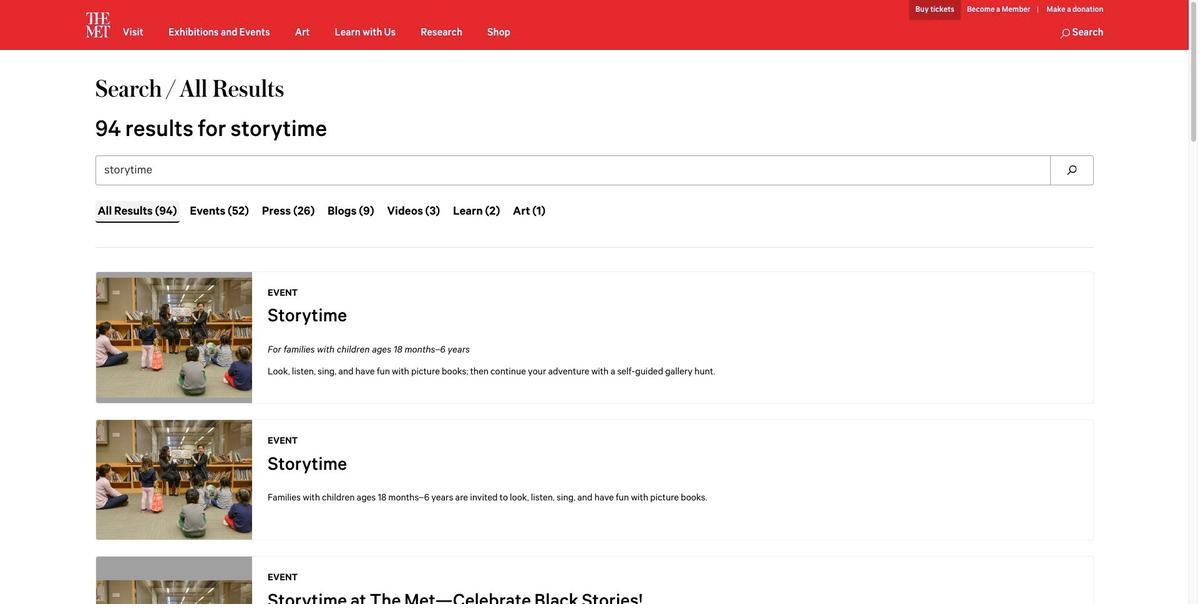 Task type: describe. For each thing, give the bounding box(es) containing it.
image for storytime at the met—celebrate black stories! image
[[96, 580, 252, 604]]

search submit image
[[1067, 165, 1077, 175]]



Task type: vqa. For each thing, say whether or not it's contained in the screenshot.
Image for Storytime
yes



Task type: locate. For each thing, give the bounding box(es) containing it.
0 vertical spatial image for storytime image
[[96, 278, 252, 397]]

image for storytime image
[[96, 278, 252, 397], [96, 420, 252, 540]]

1 image for storytime image from the top
[[96, 278, 252, 397]]

Search All Results search field
[[96, 156, 1050, 185]]

1 vertical spatial image for storytime image
[[96, 420, 252, 540]]

2 image for storytime image from the top
[[96, 420, 252, 540]]



